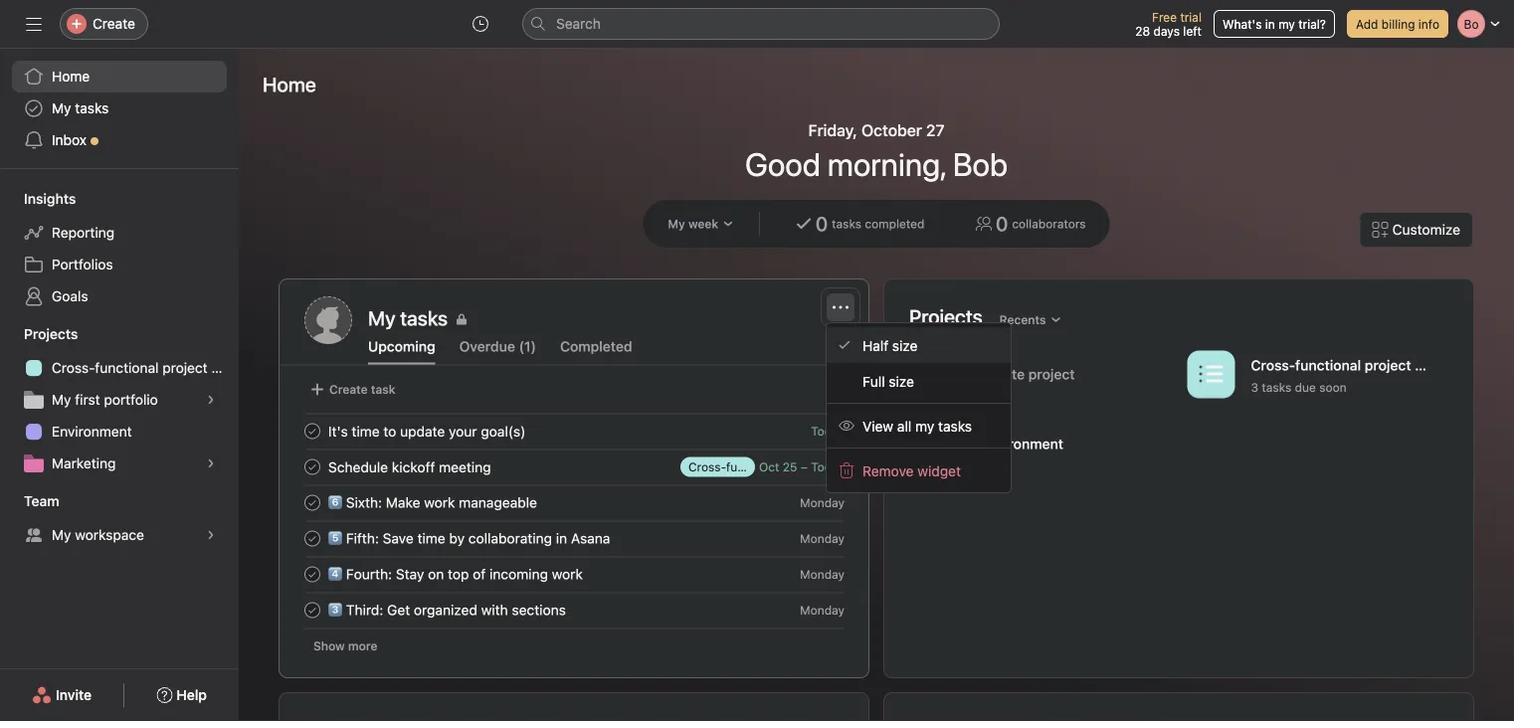 Task type: vqa. For each thing, say whether or not it's contained in the screenshot.


Task type: describe. For each thing, give the bounding box(es) containing it.
my tasks
[[52, 100, 109, 116]]

hide sidebar image
[[26, 16, 42, 32]]

in inside button
[[1265, 17, 1275, 31]]

5️⃣ fifth: save time by collaborating in asana
[[328, 530, 610, 547]]

projects element
[[0, 316, 239, 484]]

portfolios
[[52, 256, 113, 273]]

completed image for 6️⃣
[[300, 491, 324, 515]]

project for cross-functional project plan 3 tasks due soon
[[1365, 357, 1412, 373]]

reporting link
[[12, 217, 227, 249]]

home inside global element
[[52, 68, 90, 85]]

fourth:
[[346, 566, 392, 582]]

goals link
[[12, 281, 227, 312]]

monday for 5️⃣ fifth: save time by collaborating in asana
[[800, 532, 845, 546]]

sections
[[512, 602, 566, 618]]

left
[[1183, 24, 1202, 38]]

monday for 6️⃣ sixth: make work manageable
[[800, 496, 845, 510]]

schedule kickoff meeting
[[328, 459, 491, 475]]

top
[[448, 566, 469, 582]]

to
[[383, 423, 396, 440]]

marketing link
[[12, 448, 227, 480]]

home link
[[12, 61, 227, 93]]

5️⃣
[[328, 530, 342, 547]]

0 vertical spatial list image
[[1199, 363, 1223, 387]]

insights button
[[0, 189, 76, 209]]

see details, my workspace image
[[205, 529, 217, 541]]

fifth:
[[346, 530, 379, 547]]

show more
[[313, 639, 378, 653]]

environment link for create project link
[[909, 416, 1180, 480]]

monday button for 6️⃣ sixth: make work manageable
[[800, 496, 845, 510]]

what's in my trial?
[[1223, 17, 1326, 31]]

inbox
[[52, 132, 87, 148]]

trial?
[[1299, 17, 1326, 31]]

completed checkbox for 3️⃣
[[300, 598, 324, 622]]

my week button
[[659, 210, 743, 238]]

my for my workspace
[[52, 527, 71, 543]]

stay
[[396, 566, 424, 582]]

show more button
[[304, 632, 387, 660]]

environment link for cross-functional project plan link
[[12, 416, 227, 448]]

tasks left "completed" at the right of page
[[832, 217, 862, 231]]

25
[[783, 460, 797, 474]]

environment inside projects element
[[52, 423, 132, 440]]

completed image for 4️⃣
[[300, 563, 324, 587]]

project for cross-functional project plan
[[162, 360, 208, 376]]

0 vertical spatial time
[[352, 423, 380, 440]]

completed image for it's
[[300, 419, 324, 443]]

full size
[[863, 373, 914, 389]]

cross- for cross-functional project plan 3 tasks due soon
[[1251, 357, 1295, 373]]

on
[[428, 566, 444, 582]]

what's
[[1223, 17, 1262, 31]]

what's in my trial? button
[[1214, 10, 1335, 38]]

completed
[[865, 217, 925, 231]]

team button
[[0, 492, 59, 511]]

6️⃣
[[328, 494, 342, 511]]

tasks completed
[[832, 217, 925, 231]]

get
[[387, 602, 410, 618]]

collaborating
[[469, 530, 552, 547]]

my week
[[668, 217, 719, 231]]

your
[[449, 423, 477, 440]]

create task button
[[304, 376, 400, 403]]

overdue (1) button
[[459, 338, 536, 365]]

completed
[[560, 338, 632, 355]]

1 horizontal spatial time
[[417, 530, 445, 547]]

half size
[[863, 337, 918, 353]]

plan for cross-functional project plan
[[211, 360, 239, 376]]

add profile photo image
[[304, 297, 352, 344]]

full size link
[[827, 363, 1011, 399]]

task
[[371, 383, 395, 397]]

completed checkbox for schedule
[[300, 455, 324, 479]]

my for my first portfolio
[[52, 392, 71, 408]]

create for create task
[[329, 383, 368, 397]]

schedule
[[328, 459, 388, 475]]

update
[[400, 423, 445, 440]]

my for in
[[1279, 17, 1295, 31]]

help
[[176, 687, 207, 703]]

goal(s)
[[481, 423, 526, 440]]

1 vertical spatial in
[[556, 530, 567, 547]]

sixth:
[[346, 494, 382, 511]]

help button
[[144, 678, 220, 713]]

info
[[1419, 17, 1440, 31]]

portfolio
[[104, 392, 158, 408]]

october
[[862, 121, 922, 140]]

completed image for schedule
[[300, 455, 324, 479]]

create project
[[981, 366, 1075, 383]]

1 today from the top
[[811, 424, 845, 438]]

list image inside environment link
[[929, 434, 953, 458]]

tasks inside cross-functional project plan 3 tasks due soon
[[1262, 380, 1292, 394]]

meeting
[[439, 459, 491, 475]]

trial
[[1180, 10, 1202, 24]]

all
[[897, 418, 912, 434]]

–
[[801, 460, 808, 474]]

bob
[[953, 145, 1008, 183]]

4️⃣ fourth: stay on top of incoming work
[[328, 566, 583, 582]]

view
[[863, 418, 894, 434]]

see details, marketing image
[[205, 458, 217, 470]]

morning,
[[828, 145, 946, 183]]

monday for 3️⃣ third: get organized with sections
[[800, 603, 845, 617]]

remove widget
[[863, 462, 961, 479]]

search list box
[[522, 8, 1000, 40]]

free trial 28 days left
[[1136, 10, 1202, 38]]

create task
[[329, 383, 395, 397]]

remove widget link
[[827, 453, 1011, 489]]

my tasks link
[[12, 93, 227, 124]]

functional for cross-functional project plan
[[95, 360, 159, 376]]

monday for 4️⃣ fourth: stay on top of incoming work
[[800, 568, 845, 582]]

completed checkbox for 6️⃣
[[300, 491, 324, 515]]

cross-functional project plan
[[52, 360, 239, 376]]

my for my week
[[668, 217, 685, 231]]



Task type: locate. For each thing, give the bounding box(es) containing it.
upcoming button
[[368, 338, 435, 365]]

plan
[[1415, 357, 1443, 373], [211, 360, 239, 376]]

my left the 'trial?'
[[1279, 17, 1295, 31]]

1 horizontal spatial project
[[1365, 357, 1412, 373]]

1 completed checkbox from the top
[[300, 419, 324, 443]]

view all my tasks link
[[827, 408, 1011, 444]]

friday,
[[808, 121, 858, 140]]

environment link down portfolio
[[12, 416, 227, 448]]

completed image
[[300, 419, 324, 443], [300, 455, 324, 479], [300, 598, 324, 622]]

completed image
[[300, 491, 324, 515], [300, 527, 324, 551], [300, 563, 324, 587]]

6️⃣ sixth: make work manageable
[[328, 494, 537, 511]]

0 vertical spatial create
[[93, 15, 135, 32]]

week
[[689, 217, 719, 231]]

my left 'week'
[[668, 217, 685, 231]]

portfolios link
[[12, 249, 227, 281]]

create up the home link
[[93, 15, 135, 32]]

1 monday from the top
[[800, 496, 845, 510]]

recents button
[[991, 306, 1071, 334]]

completed image left 3️⃣
[[300, 598, 324, 622]]

1 completed checkbox from the top
[[300, 455, 324, 479]]

completed checkbox left 4️⃣
[[300, 563, 324, 587]]

projects up the half size
[[909, 305, 983, 328]]

workspace
[[75, 527, 144, 543]]

0 horizontal spatial in
[[556, 530, 567, 547]]

size
[[892, 337, 918, 353], [889, 373, 914, 389]]

cross-
[[1251, 357, 1295, 373], [52, 360, 95, 376]]

monday button for 4️⃣ fourth: stay on top of incoming work
[[800, 568, 845, 582]]

completed image left 5️⃣
[[300, 527, 324, 551]]

create for create
[[93, 15, 135, 32]]

projects
[[909, 305, 983, 328], [24, 326, 78, 342]]

0 horizontal spatial environment
[[52, 423, 132, 440]]

overdue
[[459, 338, 515, 355]]

4 monday button from the top
[[800, 603, 845, 617]]

0 for collaborators
[[996, 212, 1008, 235]]

search
[[556, 15, 601, 32]]

create inside button
[[329, 383, 368, 397]]

1 vertical spatial completed image
[[300, 527, 324, 551]]

0 vertical spatial completed image
[[300, 491, 324, 515]]

Completed checkbox
[[300, 419, 324, 443], [300, 527, 324, 551], [300, 598, 324, 622]]

completed image left it's
[[300, 419, 324, 443]]

history image
[[473, 16, 489, 32]]

2 vertical spatial completed checkbox
[[300, 598, 324, 622]]

my down the team
[[52, 527, 71, 543]]

size right full
[[889, 373, 914, 389]]

list image
[[1199, 363, 1223, 387], [929, 434, 953, 458]]

1 horizontal spatial 0
[[996, 212, 1008, 235]]

my inside dropdown button
[[668, 217, 685, 231]]

upcoming
[[368, 338, 435, 355]]

invite button
[[19, 678, 105, 713]]

0 left tasks completed
[[816, 212, 828, 235]]

1 horizontal spatial list image
[[1199, 363, 1223, 387]]

goals
[[52, 288, 88, 304]]

cross-functional project plan 3 tasks due soon
[[1251, 357, 1443, 394]]

0 left collaborators
[[996, 212, 1008, 235]]

1 vertical spatial my
[[915, 418, 935, 434]]

environment link down create project link
[[909, 416, 1180, 480]]

monday button
[[800, 496, 845, 510], [800, 532, 845, 546], [800, 568, 845, 582], [800, 603, 845, 617]]

completed checkbox for 4️⃣
[[300, 563, 324, 587]]

1 vertical spatial today
[[811, 460, 845, 474]]

create inside dropdown button
[[93, 15, 135, 32]]

plan inside cross-functional project plan 3 tasks due soon
[[1415, 357, 1443, 373]]

with
[[481, 602, 508, 618]]

1 horizontal spatial environment link
[[909, 416, 1180, 480]]

my left first
[[52, 392, 71, 408]]

cross-functional project plan link
[[12, 352, 239, 384]]

create button
[[60, 8, 148, 40]]

3 completed checkbox from the top
[[300, 598, 324, 622]]

completed checkbox left 6️⃣
[[300, 491, 324, 515]]

actions image
[[833, 299, 849, 315]]

(1)
[[519, 338, 536, 355]]

today right –
[[811, 460, 845, 474]]

insights
[[24, 191, 76, 207]]

days
[[1154, 24, 1180, 38]]

in right what's
[[1265, 17, 1275, 31]]

cross- for cross-functional project plan
[[52, 360, 95, 376]]

0 horizontal spatial projects
[[24, 326, 78, 342]]

my for all
[[915, 418, 935, 434]]

monday button for 5️⃣ fifth: save time by collaborating in asana
[[800, 532, 845, 546]]

today up oct 25 – today
[[811, 424, 845, 438]]

good
[[745, 145, 821, 183]]

add billing info
[[1356, 17, 1440, 31]]

third:
[[346, 602, 383, 618]]

completed checkbox for it's
[[300, 419, 324, 443]]

manageable
[[459, 494, 537, 511]]

due
[[1295, 380, 1316, 394]]

0 vertical spatial today
[[811, 424, 845, 438]]

work right make
[[424, 494, 455, 511]]

project inside cross-functional project plan 3 tasks due soon
[[1365, 357, 1412, 373]]

1 vertical spatial completed image
[[300, 455, 324, 479]]

1 horizontal spatial functional
[[1295, 357, 1361, 373]]

inbox link
[[12, 124, 227, 156]]

2 environment link from the left
[[909, 416, 1180, 480]]

environment down create project
[[981, 436, 1064, 452]]

completed image for 5️⃣
[[300, 527, 324, 551]]

my up inbox
[[52, 100, 71, 116]]

1 horizontal spatial environment
[[981, 436, 1064, 452]]

recents
[[1000, 313, 1046, 327]]

functional inside projects element
[[95, 360, 159, 376]]

0 horizontal spatial 0
[[816, 212, 828, 235]]

0 vertical spatial completed checkbox
[[300, 419, 324, 443]]

0 horizontal spatial functional
[[95, 360, 159, 376]]

tasks right '3'
[[1262, 380, 1292, 394]]

plan for cross-functional project plan 3 tasks due soon
[[1415, 357, 1443, 373]]

0 vertical spatial my
[[1279, 17, 1295, 31]]

1 vertical spatial size
[[889, 373, 914, 389]]

my right all
[[915, 418, 935, 434]]

2 completed checkbox from the top
[[300, 527, 324, 551]]

half size link
[[827, 327, 1011, 363]]

oct
[[759, 460, 780, 474]]

cross- inside projects element
[[52, 360, 95, 376]]

monday button for 3️⃣ third: get organized with sections
[[800, 603, 845, 617]]

1 vertical spatial completed checkbox
[[300, 527, 324, 551]]

completed checkbox for 5️⃣
[[300, 527, 324, 551]]

oct 25 – today
[[759, 460, 845, 474]]

2 vertical spatial completed image
[[300, 563, 324, 587]]

0 horizontal spatial work
[[424, 494, 455, 511]]

0 horizontal spatial project
[[162, 360, 208, 376]]

3 completed image from the top
[[300, 563, 324, 587]]

1 horizontal spatial plan
[[1415, 357, 1443, 373]]

completed checkbox left it's
[[300, 419, 324, 443]]

completed checkbox left 3️⃣
[[300, 598, 324, 622]]

tasks inside view all my tasks link
[[938, 418, 972, 434]]

my inside teams element
[[52, 527, 71, 543]]

size for half size
[[892, 337, 918, 353]]

make
[[386, 494, 420, 511]]

organized
[[414, 602, 477, 618]]

functional up portfolio
[[95, 360, 159, 376]]

half
[[863, 337, 889, 353]]

1 horizontal spatial work
[[552, 566, 583, 582]]

2 monday from the top
[[800, 532, 845, 546]]

invite
[[56, 687, 92, 703]]

today button
[[811, 424, 845, 438]]

27
[[926, 121, 945, 140]]

insights element
[[0, 181, 239, 316]]

my first portfolio link
[[12, 384, 227, 416]]

2 completed image from the top
[[300, 455, 324, 479]]

overdue (1)
[[459, 338, 536, 355]]

my inside global element
[[52, 100, 71, 116]]

functional
[[1295, 357, 1361, 373], [95, 360, 159, 376]]

tasks inside my tasks link
[[75, 100, 109, 116]]

work down the asana
[[552, 566, 583, 582]]

1 vertical spatial work
[[552, 566, 583, 582]]

0 horizontal spatial my
[[915, 418, 935, 434]]

0 vertical spatial completed checkbox
[[300, 455, 324, 479]]

size right half
[[892, 337, 918, 353]]

2 completed checkbox from the top
[[300, 491, 324, 515]]

create left task
[[329, 383, 368, 397]]

cross- inside cross-functional project plan 3 tasks due soon
[[1251, 357, 1295, 373]]

2 0 from the left
[[996, 212, 1008, 235]]

more
[[348, 639, 378, 653]]

team
[[24, 493, 59, 509]]

my for my tasks
[[52, 100, 71, 116]]

functional inside cross-functional project plan 3 tasks due soon
[[1295, 357, 1361, 373]]

1 completed image from the top
[[300, 491, 324, 515]]

soon
[[1320, 380, 1347, 394]]

tasks up inbox
[[75, 100, 109, 116]]

0 horizontal spatial home
[[52, 68, 90, 85]]

2 vertical spatial completed checkbox
[[300, 563, 324, 587]]

search button
[[522, 8, 1000, 40]]

cross- up first
[[52, 360, 95, 376]]

0
[[816, 212, 828, 235], [996, 212, 1008, 235]]

1 vertical spatial time
[[417, 530, 445, 547]]

0 vertical spatial in
[[1265, 17, 1275, 31]]

0 horizontal spatial create
[[93, 15, 135, 32]]

1 monday button from the top
[[800, 496, 845, 510]]

1 horizontal spatial projects
[[909, 305, 983, 328]]

0 horizontal spatial list image
[[929, 434, 953, 458]]

1 completed image from the top
[[300, 419, 324, 443]]

environment link
[[12, 416, 227, 448], [909, 416, 1180, 480]]

1 0 from the left
[[816, 212, 828, 235]]

marketing
[[52, 455, 116, 472]]

4️⃣
[[328, 566, 342, 582]]

completed image left 6️⃣
[[300, 491, 324, 515]]

completed checkbox left schedule
[[300, 455, 324, 479]]

0 vertical spatial work
[[424, 494, 455, 511]]

1 vertical spatial list image
[[929, 434, 953, 458]]

3 monday button from the top
[[800, 568, 845, 582]]

4 monday from the top
[[800, 603, 845, 617]]

completed image for 3️⃣
[[300, 598, 324, 622]]

0 vertical spatial size
[[892, 337, 918, 353]]

3️⃣
[[328, 602, 342, 618]]

1 horizontal spatial in
[[1265, 17, 1275, 31]]

2 completed image from the top
[[300, 527, 324, 551]]

3 completed checkbox from the top
[[300, 563, 324, 587]]

time left by in the left bottom of the page
[[417, 530, 445, 547]]

functional up soon
[[1295, 357, 1361, 373]]

0 for tasks completed
[[816, 212, 828, 235]]

0 horizontal spatial plan
[[211, 360, 239, 376]]

projects inside dropdown button
[[24, 326, 78, 342]]

add billing info button
[[1347, 10, 1449, 38]]

my tasks
[[368, 306, 448, 330]]

my workspace link
[[12, 519, 227, 551]]

2 today from the top
[[811, 460, 845, 474]]

3️⃣ third: get organized with sections
[[328, 602, 566, 618]]

3 completed image from the top
[[300, 598, 324, 622]]

my tasks link
[[368, 304, 844, 333]]

cross- up '3'
[[1251, 357, 1295, 373]]

Completed checkbox
[[300, 455, 324, 479], [300, 491, 324, 515], [300, 563, 324, 587]]

it's time to update your goal(s)
[[328, 423, 526, 440]]

kickoff
[[392, 459, 435, 475]]

my workspace
[[52, 527, 144, 543]]

3 monday from the top
[[800, 568, 845, 582]]

home
[[52, 68, 90, 85], [263, 73, 316, 96]]

friday, october 27 good morning, bob
[[745, 121, 1008, 183]]

collaborators
[[1012, 217, 1086, 231]]

0 vertical spatial completed image
[[300, 419, 324, 443]]

monday
[[800, 496, 845, 510], [800, 532, 845, 546], [800, 568, 845, 582], [800, 603, 845, 617]]

in left the asana
[[556, 530, 567, 547]]

1 horizontal spatial my
[[1279, 17, 1295, 31]]

2 monday button from the top
[[800, 532, 845, 546]]

of
[[473, 566, 486, 582]]

completed image left schedule
[[300, 455, 324, 479]]

2 vertical spatial completed image
[[300, 598, 324, 622]]

0 horizontal spatial time
[[352, 423, 380, 440]]

size for full size
[[889, 373, 914, 389]]

time left to
[[352, 423, 380, 440]]

list image up widget
[[929, 434, 953, 458]]

show
[[313, 639, 345, 653]]

1 environment link from the left
[[12, 416, 227, 448]]

create project link
[[909, 344, 1180, 408]]

by
[[449, 530, 465, 547]]

see details, my first portfolio image
[[205, 394, 217, 406]]

work
[[424, 494, 455, 511], [552, 566, 583, 582]]

my
[[52, 100, 71, 116], [668, 217, 685, 231], [52, 392, 71, 408], [52, 527, 71, 543]]

my inside button
[[1279, 17, 1295, 31]]

completed checkbox left 5️⃣
[[300, 527, 324, 551]]

0 horizontal spatial cross-
[[52, 360, 95, 376]]

1 horizontal spatial cross-
[[1251, 357, 1295, 373]]

plan inside projects element
[[211, 360, 239, 376]]

list image left '3'
[[1199, 363, 1223, 387]]

tasks up widget
[[938, 418, 972, 434]]

completed image left 4️⃣
[[300, 563, 324, 587]]

projects down goals
[[24, 326, 78, 342]]

1 horizontal spatial home
[[263, 73, 316, 96]]

environment down first
[[52, 423, 132, 440]]

1 vertical spatial create
[[329, 383, 368, 397]]

0 horizontal spatial environment link
[[12, 416, 227, 448]]

28
[[1136, 24, 1150, 38]]

1 horizontal spatial create
[[329, 383, 368, 397]]

reporting
[[52, 224, 115, 241]]

functional for cross-functional project plan 3 tasks due soon
[[1295, 357, 1361, 373]]

my inside projects element
[[52, 392, 71, 408]]

global element
[[0, 49, 239, 168]]

billing
[[1382, 17, 1415, 31]]

teams element
[[0, 484, 239, 555]]

it's
[[328, 423, 348, 440]]

1 vertical spatial completed checkbox
[[300, 491, 324, 515]]



